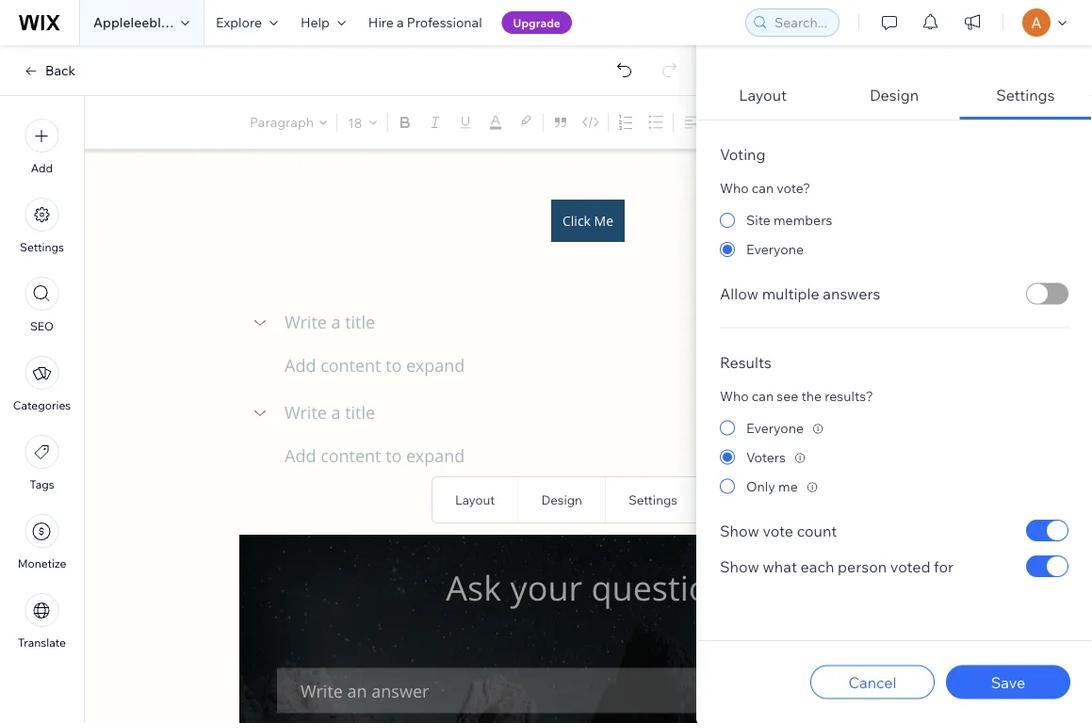Task type: locate. For each thing, give the bounding box(es) containing it.
tab list inside the ricosmodal dialog
[[698, 74, 1092, 629]]

site
[[747, 212, 771, 229]]

0 horizontal spatial design
[[542, 493, 583, 509]]

show left vote
[[720, 522, 760, 541]]

2 horizontal spatial settings button
[[960, 74, 1092, 120]]

see
[[777, 388, 799, 404]]

can
[[752, 180, 774, 197], [752, 388, 774, 404]]

the
[[802, 388, 822, 404]]

0 vertical spatial settings
[[997, 86, 1055, 105]]

show left what
[[720, 558, 760, 576]]

can left see
[[752, 388, 774, 404]]

1 vertical spatial can
[[752, 388, 774, 404]]

categories
[[13, 399, 71, 413]]

2 vertical spatial settings button
[[624, 488, 682, 513]]

who can see the results?
[[720, 388, 874, 404]]

add
[[31, 161, 53, 175]]

0 vertical spatial layout button
[[698, 74, 829, 120]]

1 can from the top
[[752, 180, 774, 197]]

0 horizontal spatial settings button
[[20, 198, 64, 255]]

2 can from the top
[[752, 388, 774, 404]]

1 horizontal spatial settings button
[[624, 488, 682, 513]]

0 vertical spatial design button
[[829, 74, 960, 120]]

everyone
[[747, 241, 804, 258], [747, 420, 804, 436]]

layout button for topmost the settings button
[[698, 74, 829, 120]]

save button
[[946, 666, 1071, 700]]

layout button for middle the settings button
[[451, 488, 500, 513]]

none text field inside click me text field
[[285, 401, 937, 427]]

help button
[[289, 0, 357, 45]]

show
[[720, 522, 760, 541], [720, 558, 760, 576]]

poll
[[720, 25, 752, 49]]

members
[[774, 212, 833, 229]]

1 vertical spatial layout
[[455, 493, 495, 509]]

option group containing everyone
[[720, 414, 1069, 502]]

each
[[801, 558, 835, 576]]

person
[[838, 558, 887, 576]]

1 horizontal spatial layout button
[[698, 74, 829, 120]]

1 horizontal spatial design button
[[829, 74, 960, 120]]

design inside tab list
[[870, 86, 919, 105]]

results?
[[825, 388, 874, 404]]

settings tab panel
[[698, 121, 1092, 629]]

who can vote?
[[720, 180, 811, 197]]

0 vertical spatial show
[[720, 522, 760, 541]]

1 horizontal spatial layout
[[739, 86, 787, 105]]

everyone down site members
[[747, 241, 804, 258]]

1 vertical spatial option group
[[720, 414, 1069, 502]]

show what each person voted for
[[720, 558, 954, 576]]

seo button
[[25, 277, 59, 334]]

monetize button
[[18, 515, 66, 571]]

who
[[720, 180, 749, 197], [720, 388, 749, 404]]

back
[[45, 62, 76, 79]]

option group containing site members
[[720, 206, 1069, 264]]

a
[[397, 14, 404, 31]]

1 vertical spatial layout button
[[451, 488, 500, 513]]

layout
[[739, 86, 787, 105], [455, 493, 495, 509]]

design button
[[829, 74, 960, 120], [537, 488, 587, 513]]

0 vertical spatial option group
[[720, 206, 1069, 264]]

everyone up voters
[[747, 420, 804, 436]]

option group up the answers
[[720, 206, 1069, 264]]

2 who from the top
[[720, 388, 749, 404]]

0 vertical spatial can
[[752, 180, 774, 197]]

layout inside tab list
[[739, 86, 787, 105]]

cancel
[[849, 674, 897, 692]]

1 vertical spatial design
[[542, 493, 583, 509]]

settings button
[[960, 74, 1092, 120], [20, 198, 64, 255], [624, 488, 682, 513]]

explore
[[216, 14, 262, 31]]

answers
[[823, 285, 881, 304]]

None text field
[[285, 401, 937, 427]]

categories button
[[13, 356, 71, 413]]

me
[[779, 478, 798, 495]]

notes
[[1028, 114, 1064, 131]]

1 who from the top
[[720, 180, 749, 197]]

0 vertical spatial layout
[[739, 86, 787, 105]]

click me
[[563, 212, 614, 230]]

voters
[[747, 449, 786, 466]]

0 vertical spatial who
[[720, 180, 749, 197]]

who down voting
[[720, 180, 749, 197]]

results
[[720, 353, 772, 372]]

settings
[[997, 86, 1055, 105], [20, 240, 64, 255], [629, 493, 678, 509]]

2 horizontal spatial settings
[[997, 86, 1055, 105]]

option group down the results?
[[720, 414, 1069, 502]]

show for show vote count
[[720, 522, 760, 541]]

help
[[301, 14, 330, 31]]

1 vertical spatial show
[[720, 558, 760, 576]]

0 horizontal spatial design button
[[537, 488, 587, 513]]

2 option group from the top
[[720, 414, 1069, 502]]

option group
[[720, 206, 1069, 264], [720, 414, 1069, 502]]

tab list containing layout
[[698, 74, 1092, 629]]

layout button
[[698, 74, 829, 120], [451, 488, 500, 513]]

menu
[[0, 107, 84, 662]]

1 vertical spatial who
[[720, 388, 749, 404]]

1 option group from the top
[[720, 206, 1069, 264]]

cancel button
[[811, 666, 935, 700]]

who for who can see the results?
[[720, 388, 749, 404]]

design button for layout button for topmost the settings button
[[829, 74, 960, 120]]

who down results
[[720, 388, 749, 404]]

0 horizontal spatial layout button
[[451, 488, 500, 513]]

0 horizontal spatial settings
[[20, 240, 64, 255]]

can left vote?
[[752, 180, 774, 197]]

0 vertical spatial design
[[870, 86, 919, 105]]

None text field
[[285, 311, 937, 336], [285, 354, 937, 380], [285, 445, 937, 470], [285, 311, 937, 336], [285, 354, 937, 380], [285, 445, 937, 470]]

1 vertical spatial everyone
[[747, 420, 804, 436]]

click me button
[[551, 200, 625, 242]]

tab list
[[698, 74, 1092, 629]]

hire a professional
[[368, 14, 482, 31]]

2 show from the top
[[720, 558, 760, 576]]

count
[[797, 522, 838, 541]]

1 horizontal spatial design
[[870, 86, 919, 105]]

seo
[[30, 320, 54, 334]]

1 vertical spatial design button
[[537, 488, 587, 513]]

professional
[[407, 14, 482, 31]]

monetize
[[18, 557, 66, 571]]

show what each person voted for button
[[720, 558, 954, 576]]

click
[[563, 212, 591, 230]]

0 vertical spatial everyone
[[747, 241, 804, 258]]

design
[[870, 86, 919, 105], [542, 493, 583, 509]]

1 horizontal spatial settings
[[629, 493, 678, 509]]

1 show from the top
[[720, 522, 760, 541]]

can for see
[[752, 388, 774, 404]]



Task type: describe. For each thing, give the bounding box(es) containing it.
show vote count
[[720, 522, 838, 541]]

Search... field
[[769, 9, 833, 36]]

0 vertical spatial settings button
[[960, 74, 1092, 120]]

can for vote?
[[752, 180, 774, 197]]

notes button
[[994, 110, 1070, 135]]

Click Me text field
[[239, 74, 937, 724]]

add button
[[25, 119, 59, 175]]

1 vertical spatial settings button
[[20, 198, 64, 255]]

upgrade
[[513, 16, 561, 30]]

voting
[[720, 145, 766, 164]]

save
[[992, 674, 1026, 692]]

allow multiple answers
[[720, 285, 881, 304]]

0 horizontal spatial layout
[[455, 493, 495, 509]]

translate
[[18, 636, 66, 650]]

allow
[[720, 285, 759, 304]]

only me
[[747, 478, 798, 495]]

vote?
[[777, 180, 811, 197]]

show for show what each person voted for
[[720, 558, 760, 576]]

settings inside the ricosmodal dialog
[[997, 86, 1055, 105]]

me
[[594, 212, 614, 230]]

tags button
[[25, 436, 59, 492]]

appleleeblog
[[93, 14, 177, 31]]

menu containing add
[[0, 107, 84, 662]]

vote
[[763, 522, 794, 541]]

only
[[747, 478, 776, 495]]

who for who can vote?
[[720, 180, 749, 197]]

tags
[[30, 478, 54, 492]]

voted
[[891, 558, 931, 576]]

show vote count button
[[720, 522, 838, 541]]

1 everyone from the top
[[747, 241, 804, 258]]

hire a professional link
[[357, 0, 494, 45]]

translate button
[[18, 594, 66, 650]]

2 everyone from the top
[[747, 420, 804, 436]]

2 vertical spatial settings
[[629, 493, 678, 509]]

multiple
[[762, 285, 820, 304]]

1 vertical spatial settings
[[20, 240, 64, 255]]

allow multiple answers button
[[720, 285, 881, 304]]

ricosmodal dialog
[[697, 0, 1093, 724]]

back button
[[23, 62, 76, 79]]

for
[[934, 558, 954, 576]]

hire
[[368, 14, 394, 31]]

upgrade button
[[502, 11, 572, 34]]

what
[[763, 558, 797, 576]]

site members
[[747, 212, 833, 229]]

design button for layout button corresponding to middle the settings button
[[537, 488, 587, 513]]



Task type: vqa. For each thing, say whether or not it's contained in the screenshot.
Cancel
yes



